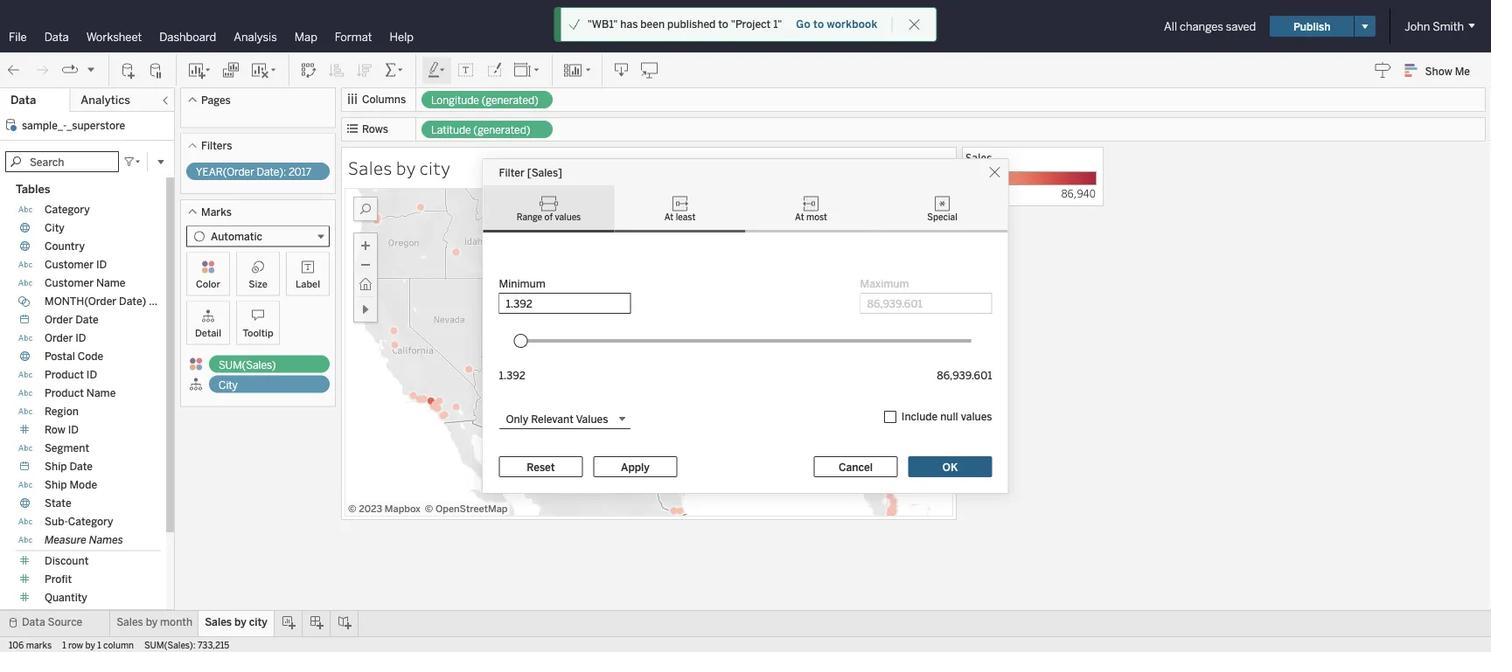 Task type: describe. For each thing, give the bounding box(es) containing it.
latitude
[[431, 124, 471, 136]]

product name
[[45, 387, 116, 400]]

row
[[45, 424, 65, 437]]

quantitative tabs tab list
[[483, 185, 1008, 233]]

customer id
[[45, 259, 107, 271]]

values
[[576, 413, 608, 425]]

zoom in (double-click) image
[[356, 236, 375, 255]]

only relevant values button
[[499, 409, 631, 430]]

color
[[196, 278, 221, 290]]

me
[[1456, 65, 1471, 77]]

cancel button
[[814, 457, 898, 478]]

pause auto updates image
[[148, 62, 165, 79]]

null
[[941, 411, 959, 423]]

include
[[902, 411, 938, 423]]

analytics
[[81, 93, 130, 107]]

reset button
[[499, 457, 583, 478]]

discount
[[45, 555, 89, 568]]

1 horizontal spatial sales by city
[[348, 156, 451, 180]]

region
[[45, 406, 79, 418]]

product id
[[45, 369, 97, 381]]

2017
[[289, 166, 312, 178]]

_superstore
[[67, 119, 125, 132]]

date for ship date
[[70, 461, 93, 473]]

1"
[[774, 18, 782, 31]]

special
[[928, 212, 958, 223]]

most
[[807, 212, 828, 223]]

size
[[249, 278, 268, 290]]

order for order id
[[45, 332, 73, 345]]

postal
[[45, 350, 75, 363]]

id for order id
[[75, 332, 86, 345]]

sum(sales): 733,215
[[144, 640, 229, 651]]

sum(sales)
[[219, 359, 276, 371]]

"wb1" has been published to "project 1"
[[588, 18, 782, 31]]

cancel
[[839, 461, 873, 474]]

106
[[9, 640, 24, 651]]

date)
[[119, 295, 146, 308]]

tables
[[16, 182, 50, 196]]

2 to from the left
[[814, 18, 824, 31]]

changes
[[1180, 19, 1224, 33]]

map
[[295, 30, 317, 44]]

longitude
[[431, 94, 479, 107]]

pages
[[201, 94, 231, 106]]

name for product name
[[86, 387, 116, 400]]

at for at least
[[665, 212, 674, 223]]

0 vertical spatial category
[[45, 203, 90, 216]]

ship for ship mode
[[45, 479, 67, 492]]

workbook
[[827, 18, 878, 31]]

order for order date
[[45, 314, 73, 326]]

highlight image
[[427, 62, 447, 79]]

0 horizontal spatial sales by city
[[205, 616, 268, 629]]

order date
[[45, 314, 99, 326]]

86,939.601
[[937, 369, 993, 382]]

"wb1" has been published to "project 1" alert
[[588, 17, 782, 32]]

106 marks
[[9, 640, 52, 651]]

mapbox
[[385, 504, 421, 515]]

show mark labels image
[[458, 62, 475, 79]]

zoom home image
[[356, 275, 375, 294]]

set
[[149, 295, 166, 308]]

label
[[296, 278, 320, 290]]

customer for customer name
[[45, 277, 94, 290]]

apply
[[621, 461, 650, 474]]

data source
[[22, 616, 82, 629]]

Minimum text field
[[499, 293, 631, 314]]

sort ascending image
[[328, 62, 346, 79]]

quantity
[[45, 592, 87, 605]]

publish button
[[1271, 16, 1355, 37]]

rows
[[362, 123, 388, 136]]

1 horizontal spatial city
[[420, 156, 451, 180]]

minimum
[[499, 277, 546, 290]]

publish
[[1294, 20, 1331, 33]]

all
[[1165, 19, 1178, 33]]

clear sheet image
[[250, 62, 278, 79]]

sort descending image
[[356, 62, 374, 79]]

ok button
[[909, 457, 993, 478]]

replay animation image
[[61, 61, 79, 79]]

all changes saved
[[1165, 19, 1257, 33]]

marks
[[26, 640, 52, 651]]

show
[[1426, 65, 1453, 77]]

john smith
[[1405, 19, 1465, 33]]

sales by month
[[117, 616, 193, 629]]

sample_-
[[22, 119, 67, 132]]

apply button
[[594, 457, 678, 478]]

postal code
[[45, 350, 103, 363]]

"wb1"
[[588, 18, 618, 31]]

of
[[545, 212, 553, 223]]

go to workbook link
[[796, 17, 879, 31]]

by left month
[[146, 616, 158, 629]]

filters
[[201, 140, 232, 152]]

mode
[[70, 479, 97, 492]]

customer for customer id
[[45, 259, 94, 271]]

"project
[[731, 18, 771, 31]]

source
[[48, 616, 82, 629]]

only
[[506, 413, 529, 425]]

replay animation image
[[86, 64, 96, 75]]

order id
[[45, 332, 86, 345]]

openstreetmap
[[436, 504, 508, 515]]

(generated) for longitude (generated)
[[482, 94, 539, 107]]

smith
[[1433, 19, 1465, 33]]

date):
[[257, 166, 286, 178]]

2 vertical spatial data
[[22, 616, 45, 629]]

fit image
[[514, 62, 542, 79]]

733,215
[[198, 640, 229, 651]]

© openstreetmap link
[[425, 504, 508, 515]]

year(order date): 2017
[[196, 166, 312, 178]]

2 © from the left
[[425, 504, 433, 515]]



Task type: locate. For each thing, give the bounding box(es) containing it.
Search text field
[[5, 151, 119, 172]]

to right go
[[814, 18, 824, 31]]

0 horizontal spatial at
[[665, 212, 674, 223]]

column
[[103, 640, 134, 651]]

values right null
[[961, 411, 993, 423]]

2 ship from the top
[[45, 479, 67, 492]]

analysis
[[234, 30, 277, 44]]

to left "project
[[719, 18, 729, 31]]

0 horizontal spatial ©
[[348, 504, 357, 515]]

1 vertical spatial (generated)
[[474, 124, 531, 136]]

category up measure names
[[68, 516, 113, 528]]

dashboard
[[159, 30, 216, 44]]

range of values
[[517, 212, 581, 223]]

format
[[335, 30, 372, 44]]

product up region
[[45, 387, 84, 400]]

row
[[68, 640, 83, 651]]

undo image
[[5, 62, 23, 79]]

1
[[62, 640, 66, 651], [97, 640, 101, 651]]

state
[[45, 497, 71, 510]]

name for customer name
[[96, 277, 126, 290]]

worksheet
[[86, 30, 142, 44]]

filter [sales]
[[499, 166, 562, 179]]

data down undo 'image'
[[10, 93, 36, 107]]

date up mode
[[70, 461, 93, 473]]

ship date
[[45, 461, 93, 473]]

1 vertical spatial category
[[68, 516, 113, 528]]

1 vertical spatial values
[[961, 411, 993, 423]]

collapse image
[[160, 95, 171, 106]]

order
[[45, 314, 73, 326], [45, 332, 73, 345]]

0 vertical spatial date
[[75, 314, 99, 326]]

go
[[796, 18, 811, 31]]

at most
[[795, 212, 828, 223]]

0 vertical spatial product
[[45, 369, 84, 381]]

1 order from the top
[[45, 314, 73, 326]]

order up postal
[[45, 332, 73, 345]]

values right of
[[555, 212, 581, 223]]

(generated) down format workbook icon
[[482, 94, 539, 107]]

been
[[641, 18, 665, 31]]

category up country
[[45, 203, 90, 216]]

© 2023 mapbox © openstreetmap
[[348, 504, 508, 515]]

map element
[[345, 188, 953, 516]]

2 at from the left
[[795, 212, 805, 223]]

2 order from the top
[[45, 332, 73, 345]]

id for row id
[[68, 424, 79, 437]]

values for include null values
[[961, 411, 993, 423]]

1 left column
[[97, 640, 101, 651]]

© left the "2023"
[[348, 504, 357, 515]]

include null values
[[902, 411, 993, 423]]

by right row in the left bottom of the page
[[85, 640, 95, 651]]

[sales]
[[527, 166, 562, 179]]

month(order
[[45, 295, 117, 308]]

help
[[390, 30, 414, 44]]

product
[[45, 369, 84, 381], [45, 387, 84, 400]]

0 vertical spatial name
[[96, 277, 126, 290]]

0 horizontal spatial to
[[719, 18, 729, 31]]

format workbook image
[[486, 62, 503, 79]]

by right month
[[235, 616, 246, 629]]

customer name
[[45, 277, 126, 290]]

range
[[517, 212, 543, 223]]

city
[[45, 222, 65, 234], [219, 379, 238, 392]]

ship mode
[[45, 479, 97, 492]]

1 horizontal spatial at
[[795, 212, 805, 223]]

id for product id
[[86, 369, 97, 381]]

0 vertical spatial values
[[555, 212, 581, 223]]

1 product from the top
[[45, 369, 84, 381]]

to
[[719, 18, 729, 31], [814, 18, 824, 31]]

1 vertical spatial order
[[45, 332, 73, 345]]

id for customer id
[[96, 259, 107, 271]]

at left most
[[795, 212, 805, 223]]

maximum
[[861, 277, 910, 290]]

sample_-_superstore
[[22, 119, 125, 132]]

at left least
[[665, 212, 674, 223]]

1 horizontal spatial to
[[814, 18, 824, 31]]

date for order date
[[75, 314, 99, 326]]

totals image
[[384, 62, 405, 79]]

name down product id
[[86, 387, 116, 400]]

product for product name
[[45, 387, 84, 400]]

ok
[[943, 461, 958, 474]]

1 vertical spatial data
[[10, 93, 36, 107]]

1 vertical spatial date
[[70, 461, 93, 473]]

1.392
[[499, 369, 526, 382]]

only relevant values
[[506, 413, 608, 425]]

order up order id
[[45, 314, 73, 326]]

name
[[96, 277, 126, 290], [86, 387, 116, 400]]

sales
[[966, 150, 992, 165], [348, 156, 392, 180], [45, 610, 71, 623], [117, 616, 143, 629], [205, 616, 232, 629]]

1 to from the left
[[719, 18, 729, 31]]

city up country
[[45, 222, 65, 234]]

© right mapbox
[[425, 504, 433, 515]]

new data source image
[[120, 62, 137, 79]]

measure
[[45, 534, 86, 547]]

saved
[[1226, 19, 1257, 33]]

reset
[[527, 461, 555, 474]]

1 vertical spatial customer
[[45, 277, 94, 290]]

at least
[[665, 212, 696, 223]]

data
[[44, 30, 69, 44], [10, 93, 36, 107], [22, 616, 45, 629]]

data guide image
[[1375, 61, 1393, 79]]

product down postal
[[45, 369, 84, 381]]

1 vertical spatial city
[[249, 616, 268, 629]]

show/hide cards image
[[563, 62, 591, 79]]

0 horizontal spatial city
[[45, 222, 65, 234]]

2 customer from the top
[[45, 277, 94, 290]]

0 horizontal spatial city
[[249, 616, 268, 629]]

zoom out (shift+double-click) image
[[356, 255, 375, 275]]

measure names
[[45, 534, 123, 547]]

redo image
[[33, 62, 51, 79]]

city right month
[[249, 616, 268, 629]]

id down 'code'
[[86, 369, 97, 381]]

sales by city up the 733,215
[[205, 616, 268, 629]]

1 horizontal spatial values
[[961, 411, 993, 423]]

sub-category
[[45, 516, 113, 528]]

1 horizontal spatial city
[[219, 379, 238, 392]]

sales by city down rows
[[348, 156, 451, 180]]

profit
[[45, 574, 72, 586]]

ship for ship date
[[45, 461, 67, 473]]

id up "postal code"
[[75, 332, 86, 345]]

date down month(order
[[75, 314, 99, 326]]

marks
[[201, 206, 232, 218]]

published
[[668, 18, 716, 31]]

filter
[[499, 166, 525, 179]]

download image
[[613, 62, 631, 79]]

0 horizontal spatial values
[[555, 212, 581, 223]]

values inside quantitative tabs tab list
[[555, 212, 581, 223]]

at
[[665, 212, 674, 223], [795, 212, 805, 223]]

1 horizontal spatial ©
[[425, 504, 433, 515]]

month(order date) set
[[45, 295, 166, 308]]

(generated) for latitude (generated)
[[474, 124, 531, 136]]

longitude (generated)
[[431, 94, 539, 107]]

© 2023 mapbox link
[[348, 504, 421, 515]]

1 customer from the top
[[45, 259, 94, 271]]

1 ship from the top
[[45, 461, 67, 473]]

0 vertical spatial sales by city
[[348, 156, 451, 180]]

duplicate image
[[222, 62, 240, 79]]

1 vertical spatial product
[[45, 387, 84, 400]]

id
[[96, 259, 107, 271], [75, 332, 86, 345], [86, 369, 97, 381], [68, 424, 79, 437]]

filter [sales] dialog
[[483, 159, 1008, 493]]

1 vertical spatial name
[[86, 387, 116, 400]]

2 product from the top
[[45, 387, 84, 400]]

0 horizontal spatial 1
[[62, 640, 66, 651]]

1 at from the left
[[665, 212, 674, 223]]

0 vertical spatial ship
[[45, 461, 67, 473]]

0 vertical spatial (generated)
[[482, 94, 539, 107]]

0 vertical spatial customer
[[45, 259, 94, 271]]

customer down customer id
[[45, 277, 94, 290]]

ship up state
[[45, 479, 67, 492]]

city
[[420, 156, 451, 180], [249, 616, 268, 629]]

segment
[[45, 442, 89, 455]]

product for product id
[[45, 369, 84, 381]]

ship down "segment" on the bottom
[[45, 461, 67, 473]]

file
[[9, 30, 27, 44]]

marks. press enter to open the view data window.. use arrow keys to navigate data visualization elements. image
[[345, 188, 954, 517]]

0 vertical spatial city
[[420, 156, 451, 180]]

customer down country
[[45, 259, 94, 271]]

id up customer name
[[96, 259, 107, 271]]

0 vertical spatial city
[[45, 222, 65, 234]]

success image
[[568, 18, 581, 31]]

month
[[160, 616, 193, 629]]

(generated)
[[482, 94, 539, 107], [474, 124, 531, 136]]

data up 106 marks
[[22, 616, 45, 629]]

1 vertical spatial ship
[[45, 479, 67, 492]]

city down sum(sales)
[[219, 379, 238, 392]]

swap rows and columns image
[[300, 62, 318, 79]]

86,940
[[1062, 186, 1096, 200]]

(generated) down longitude (generated)
[[474, 124, 531, 136]]

john
[[1405, 19, 1431, 33]]

sum(sales):
[[144, 640, 196, 651]]

1 vertical spatial city
[[219, 379, 238, 392]]

show me button
[[1398, 57, 1487, 84]]

0 vertical spatial order
[[45, 314, 73, 326]]

1 vertical spatial sales by city
[[205, 616, 268, 629]]

at for at most
[[795, 212, 805, 223]]

year(order
[[196, 166, 255, 178]]

show me
[[1426, 65, 1471, 77]]

1 1 from the left
[[62, 640, 66, 651]]

new worksheet image
[[187, 62, 212, 79]]

2 1 from the left
[[97, 640, 101, 651]]

go to workbook
[[796, 18, 878, 31]]

id right row
[[68, 424, 79, 437]]

wb1
[[765, 18, 794, 35]]

1 © from the left
[[348, 504, 357, 515]]

city down the latitude
[[420, 156, 451, 180]]

data up replay animation image
[[44, 30, 69, 44]]

least
[[676, 212, 696, 223]]

name up month(order date) set
[[96, 277, 126, 290]]

0 vertical spatial data
[[44, 30, 69, 44]]

open and edit this workbook in tableau desktop image
[[641, 62, 659, 79]]

Maximum text field
[[861, 293, 993, 314]]

by down the columns
[[396, 156, 416, 180]]

row id
[[45, 424, 79, 437]]

latitude (generated)
[[431, 124, 531, 136]]

1 horizontal spatial 1
[[97, 640, 101, 651]]

values for range of values
[[555, 212, 581, 223]]

to inside 'alert'
[[719, 18, 729, 31]]

1 left row in the left bottom of the page
[[62, 640, 66, 651]]



Task type: vqa. For each thing, say whether or not it's contained in the screenshot.
2nd the 'Ship'
yes



